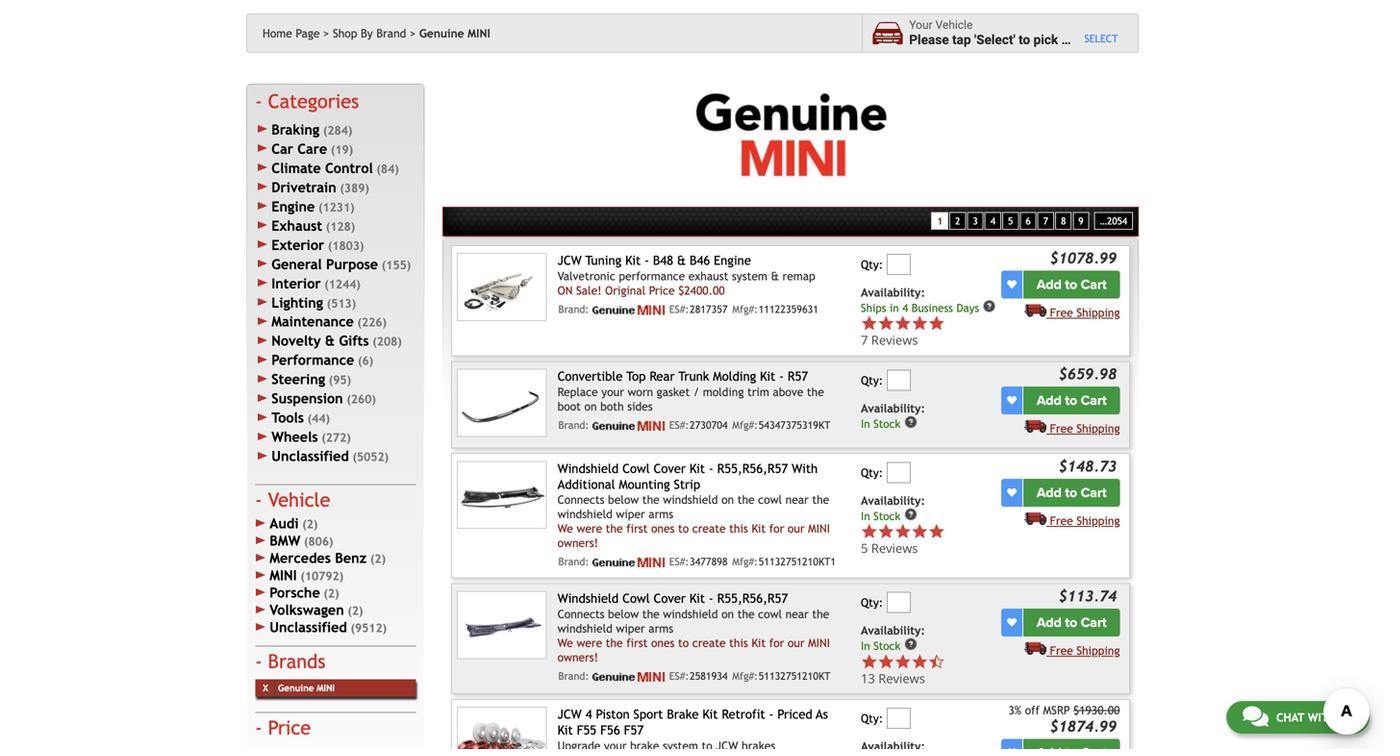 Task type: describe. For each thing, give the bounding box(es) containing it.
genuine mini - corporate logo image for 5 reviews
[[593, 558, 665, 568]]

select link
[[1085, 32, 1118, 45]]

sides
[[627, 400, 653, 413]]

molding
[[713, 369, 756, 384]]

cart for $1078.99
[[1081, 277, 1107, 293]]

1 13 reviews link from the top
[[861, 654, 998, 687]]

car
[[272, 141, 293, 157]]

2 es#: from the top
[[669, 419, 689, 431]]

cart for $659.98
[[1081, 393, 1107, 409]]

windshield down additional
[[558, 508, 613, 521]]

1 link
[[931, 212, 949, 230]]

kit up es#: 3477898 mfg#: 51132751210kt1
[[752, 522, 766, 536]]

cover for 5 reviews
[[654, 461, 686, 476]]

13 reviews
[[861, 670, 925, 687]]

create inside windshield cowl cover kit - r55,r56,r57 with additional mounting strip connects below the windshield on the cowl near the windshield wiper arms we were the first ones to create this kit for our mini owners!
[[692, 522, 726, 536]]

porsche
[[270, 585, 320, 601]]

the down with
[[812, 493, 830, 507]]

2 genuine mini - corporate logo image from the top
[[593, 421, 665, 431]]

on inside the convertible top rear trunk molding kit - r57 replace your worn gasket / molding trim above the boot on both sides
[[585, 400, 597, 413]]

this inside windshield cowl cover kit - r55,r56,r57 connects below the windshield on the cowl near the windshield wiper arms we were the first ones to create this kit for our mini owners!
[[729, 636, 748, 650]]

brake
[[667, 707, 699, 722]]

add to cart button for $148.73
[[1024, 479, 1120, 507]]

windshield cowl cover kit - r55,r56,r57 with additional mounting strip link
[[558, 461, 818, 492]]

the up es#: 3477898 mfg#: 51132751210kt1
[[738, 493, 755, 507]]

f55
[[577, 723, 597, 738]]

windshield cowl cover kit - r55,r56,r57 connects below the windshield on the cowl near the windshield wiper arms we were the first ones to create this kit for our mini owners!
[[558, 591, 830, 664]]

qty: for 13
[[861, 596, 883, 610]]

shipping for $1078.99
[[1077, 306, 1120, 320]]

home
[[263, 26, 292, 40]]

we inside windshield cowl cover kit - r55,r56,r57 connects below the windshield on the cowl near the windshield wiper arms we were the first ones to create this kit for our mini owners!
[[558, 636, 573, 650]]

arms inside windshield cowl cover kit - r55,r56,r57 connects below the windshield on the cowl near the windshield wiper arms we were the first ones to create this kit for our mini owners!
[[649, 622, 674, 635]]

windshield down strip
[[663, 493, 718, 507]]

3
[[973, 215, 978, 226]]

(155)
[[382, 258, 411, 272]]

2
[[955, 215, 961, 226]]

8 link
[[1055, 212, 1072, 230]]

trunk
[[679, 369, 709, 384]]

tap
[[952, 32, 971, 48]]

vehicle audi (2) bmw (806) mercedes benz (2) mini (10792) porsche (2) volkswagen (2) unclassified (9512)
[[268, 489, 387, 636]]

engine inside 'jcw tuning kit - b48 & b46 engine valvetronic performance exhaust system & remap on sale!  original price $2400.00'
[[714, 253, 751, 268]]

4 inside availability: ships in 4 business days
[[903, 302, 908, 315]]

13
[[861, 670, 875, 687]]

jcw tuning kit - b48 & b46 engine link
[[558, 253, 751, 268]]

add for $659.98
[[1037, 393, 1062, 409]]

off
[[1025, 704, 1040, 717]]

were inside windshield cowl cover kit - r55,r56,r57 connects below the windshield on the cowl near the windshield wiper arms we were the first ones to create this kit for our mini owners!
[[577, 636, 602, 650]]

es#2581934 - 51132751210kt - windshield cowl cover kit - r55,r56,r57 - connects below the windshield on the cowl near the windshield wiper arms - genuine mini - mini image
[[457, 591, 547, 659]]

mini inside windshield cowl cover kit - r55,r56,r57 connects below the windshield on the cowl near the windshield wiper arms we were the first ones to create this kit for our mini owners!
[[808, 636, 830, 650]]

windshield right es#2581934 - 51132751210kt - windshield cowl cover kit - r55,r56,r57 - connects below the windshield on the cowl near the windshield wiper arms - genuine mini - mini image
[[558, 622, 613, 635]]

availability: for 7
[[861, 286, 925, 299]]

your
[[909, 18, 933, 32]]

brands
[[268, 650, 326, 673]]

0 horizontal spatial genuine
[[278, 683, 314, 694]]

free shipping image
[[1025, 642, 1047, 655]]

kit left 'f55'
[[558, 723, 573, 738]]

to inside windshield cowl cover kit - r55,r56,r57 with additional mounting strip connects below the windshield on the cowl near the windshield wiper arms we were the first ones to create this kit for our mini owners!
[[678, 522, 689, 536]]

brand: for 7 reviews
[[558, 303, 589, 315]]

kit right brake
[[703, 707, 718, 722]]

kit up strip
[[690, 461, 705, 476]]

vehicle inside your vehicle please tap 'select' to pick a vehicle
[[936, 18, 973, 32]]

4 link
[[985, 212, 1002, 230]]

interior
[[272, 275, 321, 291]]

(1244)
[[324, 277, 361, 291]]

free for $659.98
[[1050, 422, 1073, 435]]

(9512)
[[351, 622, 387, 635]]

brand: for 5 reviews
[[558, 556, 589, 568]]

1 vertical spatial question sign image
[[904, 416, 918, 429]]

…2054
[[1100, 215, 1127, 226]]

question sign image
[[904, 508, 918, 521]]

8
[[1061, 215, 1066, 226]]

to inside windshield cowl cover kit - r55,r56,r57 connects below the windshield on the cowl near the windshield wiper arms we were the first ones to create this kit for our mini owners!
[[678, 636, 689, 650]]

the down additional
[[606, 522, 623, 536]]

purpose
[[326, 256, 378, 272]]

es#: 2817357 mfg#: 11122359631
[[669, 303, 819, 315]]

- inside windshield cowl cover kit - r55,r56,r57 connects below the windshield on the cowl near the windshield wiper arms we were the first ones to create this kit for our mini owners!
[[709, 591, 714, 606]]

in for 5
[[861, 510, 870, 523]]

wiper inside windshield cowl cover kit - r55,r56,r57 with additional mounting strip connects below the windshield on the cowl near the windshield wiper arms we were the first ones to create this kit for our mini owners!
[[616, 508, 645, 521]]

rear
[[650, 369, 675, 384]]

1 availability: in stock from the top
[[861, 402, 925, 431]]

$1930.00
[[1074, 704, 1120, 717]]

free shipping for $1078.99
[[1050, 306, 1120, 320]]

(284)
[[323, 123, 352, 137]]

$148.73
[[1059, 458, 1117, 475]]

lighting
[[272, 295, 323, 311]]

ships
[[861, 302, 887, 315]]

51132751210kt
[[759, 671, 831, 683]]

54347375319kt
[[759, 419, 831, 431]]

free shipping image for $148.73
[[1025, 512, 1047, 525]]

es#: for 7 reviews
[[669, 303, 689, 315]]

1 5 reviews link from the top
[[861, 524, 998, 557]]

shop by brand link
[[333, 26, 416, 40]]

(6)
[[358, 354, 373, 368]]

1 7 reviews link from the top
[[861, 315, 998, 349]]

2 qty: from the top
[[861, 374, 883, 387]]

0 vertical spatial 4
[[991, 215, 996, 226]]

the down 51132751210kt1
[[812, 608, 830, 621]]

3%
[[1009, 704, 1022, 717]]

jcw 4 piston sport brake kit retrofit - priced as kit f55 f56 f57
[[558, 707, 828, 738]]

with
[[792, 461, 818, 476]]

engine inside categories braking (284) car care (19) climate control (84) drivetrain (389) engine (1231) exhaust (128) exterior (1803) general purpose (155) interior (1244) lighting (513) maintenance (226) novelty & gifts (208) performance (6) steering (95) suspension (260) tools (44) wheels (272) unclassified (5052)
[[272, 198, 315, 214]]

cover for 13 reviews
[[654, 591, 686, 606]]

es#: for 5 reviews
[[669, 556, 689, 568]]

es#: 2730704 mfg#: 54347375319kt
[[669, 419, 831, 431]]

cowl inside windshield cowl cover kit - r55,r56,r57 with additional mounting strip connects below the windshield on the cowl near the windshield wiper arms we were the first ones to create this kit for our mini owners!
[[758, 493, 782, 507]]

first inside windshield cowl cover kit - r55,r56,r57 connects below the windshield on the cowl near the windshield wiper arms we were the first ones to create this kit for our mini owners!
[[627, 636, 648, 650]]

sport
[[634, 707, 663, 722]]

(2) down the (10792) at the bottom left of page
[[324, 587, 339, 600]]

shop by brand
[[333, 26, 406, 40]]

add to wish list image for $1078.99
[[1007, 280, 1017, 290]]

(10792)
[[300, 570, 344, 583]]

below inside windshield cowl cover kit - r55,r56,r57 with additional mounting strip connects below the windshield on the cowl near the windshield wiper arms we were the first ones to create this kit for our mini owners!
[[608, 493, 639, 507]]

free shipping for $659.98
[[1050, 422, 1120, 435]]

on
[[558, 284, 573, 297]]

$113.74
[[1059, 588, 1117, 605]]

convertible top rear trunk molding kit - r57 link
[[558, 369, 808, 384]]

windshield down windshield cowl cover kit - r55,r56,r57 link
[[663, 608, 718, 621]]

free shipping for $148.73
[[1050, 514, 1120, 528]]

(2) up (9512)
[[348, 604, 363, 618]]

$659.98
[[1059, 366, 1117, 383]]

your vehicle please tap 'select' to pick a vehicle
[[909, 18, 1114, 48]]

sale!
[[576, 284, 602, 297]]

mini down the brands at the bottom left of page
[[317, 683, 335, 694]]

were inside windshield cowl cover kit - r55,r56,r57 with additional mounting strip connects below the windshield on the cowl near the windshield wiper arms we were the first ones to create this kit for our mini owners!
[[577, 522, 602, 536]]

your
[[602, 385, 624, 399]]

valvetronic
[[558, 269, 616, 283]]

vehicle inside vehicle audi (2) bmw (806) mercedes benz (2) mini (10792) porsche (2) volkswagen (2) unclassified (9512)
[[268, 489, 330, 512]]

mfg#: for 13 reviews
[[732, 671, 758, 683]]

stock for 5
[[874, 510, 901, 523]]

(2) up (806)
[[302, 518, 318, 531]]

(226)
[[357, 316, 387, 329]]

top
[[627, 369, 646, 384]]

control
[[325, 160, 373, 176]]

es#2730704 - 54347375319kt - convertible top rear trunk molding kit - r57 - replace your worn gasket / molding trim above the boot on both sides - genuine mini - mini image
[[457, 369, 547, 437]]

(84)
[[377, 162, 399, 175]]

cart for $113.74
[[1081, 615, 1107, 631]]

we inside windshield cowl cover kit - r55,r56,r57 with additional mounting strip connects below the windshield on the cowl near the windshield wiper arms we were the first ones to create this kit for our mini owners!
[[558, 522, 573, 536]]

2581934
[[690, 671, 728, 683]]

kit inside the convertible top rear trunk molding kit - r57 replace your worn gasket / molding trim above the boot on both sides
[[760, 369, 776, 384]]

kit down 3477898
[[690, 591, 705, 606]]

audi
[[270, 516, 299, 532]]

days
[[957, 302, 979, 315]]

(2) right benz on the bottom of the page
[[370, 552, 386, 566]]

2 link
[[950, 212, 966, 230]]

create inside windshield cowl cover kit - r55,r56,r57 connects below the windshield on the cowl near the windshield wiper arms we were the first ones to create this kit for our mini owners!
[[692, 636, 726, 650]]

braking
[[272, 122, 320, 137]]

wheels
[[272, 429, 318, 445]]

3477898
[[690, 556, 728, 568]]

performance
[[619, 269, 685, 283]]

chat with us
[[1277, 711, 1354, 724]]

wiper inside windshield cowl cover kit - r55,r56,r57 connects below the windshield on the cowl near the windshield wiper arms we were the first ones to create this kit for our mini owners!
[[616, 622, 645, 635]]

worn
[[628, 385, 653, 399]]

windshield for 13 reviews
[[558, 591, 619, 606]]

cart for $148.73
[[1081, 485, 1107, 501]]

cowl inside windshield cowl cover kit - r55,r56,r57 connects below the windshield on the cowl near the windshield wiper arms we were the first ones to create this kit for our mini owners!
[[758, 608, 782, 621]]

11122359631
[[759, 303, 819, 315]]

r55,r56,r57 for 5 reviews
[[717, 461, 788, 476]]

2 brand: from the top
[[558, 419, 589, 431]]

qty: for 7
[[861, 258, 883, 271]]

es#: 2581934 mfg#: 51132751210kt
[[669, 671, 831, 683]]

cowl for 5
[[623, 461, 650, 476]]

es#3477898 - 51132751210kt1 - windshield cowl cover kit - r55,r56,r57 with additional mounting strip - connects below the windshield on the cowl near the windshield wiper arms - genuine mini - mini image
[[457, 461, 547, 529]]

stock for 13
[[874, 640, 901, 653]]

mfg#: for 7 reviews
[[732, 303, 758, 315]]

(513)
[[327, 297, 356, 310]]

arms inside windshield cowl cover kit - r55,r56,r57 with additional mounting strip connects below the windshield on the cowl near the windshield wiper arms we were the first ones to create this kit for our mini owners!
[[649, 508, 674, 521]]

free shipping image for $659.98
[[1025, 420, 1047, 433]]

the inside the convertible top rear trunk molding kit - r57 replace your worn gasket / molding trim above the boot on both sides
[[807, 385, 824, 399]]

jcw for jcw 4 piston sport brake kit retrofit - priced as kit f55 f56 f57
[[558, 707, 582, 722]]

msrp
[[1043, 704, 1070, 717]]

1 in from the top
[[861, 418, 870, 431]]

to down $113.74 at the right
[[1065, 615, 1078, 631]]

the up piston in the left bottom of the page
[[606, 636, 623, 650]]

- inside windshield cowl cover kit - r55,r56,r57 with additional mounting strip connects below the windshield on the cowl near the windshield wiper arms we were the first ones to create this kit for our mini owners!
[[709, 461, 714, 476]]

$1874.99
[[1050, 718, 1117, 736]]

reviews for 7 reviews
[[871, 332, 918, 349]]

care
[[298, 141, 327, 157]]

near inside windshield cowl cover kit - r55,r56,r57 with additional mounting strip connects below the windshield on the cowl near the windshield wiper arms we were the first ones to create this kit for our mini owners!
[[786, 493, 809, 507]]

b46
[[690, 253, 710, 268]]

mini inside windshield cowl cover kit - r55,r56,r57 with additional mounting strip connects below the windshield on the cowl near the windshield wiper arms we were the first ones to create this kit for our mini owners!
[[808, 522, 830, 536]]

the down windshield cowl cover kit - r55,r56,r57 link
[[642, 608, 660, 621]]

x genuine mini
[[263, 683, 335, 694]]



Task type: locate. For each thing, give the bounding box(es) containing it.
1 genuine mini - corporate logo image from the top
[[593, 305, 665, 315]]

near inside windshield cowl cover kit - r55,r56,r57 connects below the windshield on the cowl near the windshield wiper arms we were the first ones to create this kit for our mini owners!
[[786, 608, 809, 621]]

question sign image down 7 reviews
[[904, 416, 918, 429]]

1 vertical spatial ones
[[651, 636, 675, 650]]

1 vertical spatial below
[[608, 608, 639, 621]]

6
[[1026, 215, 1031, 226]]

- left "b48"
[[645, 253, 649, 268]]

r55,r56,r57 inside windshield cowl cover kit - r55,r56,r57 connects below the windshield on the cowl near the windshield wiper arms we were the first ones to create this kit for our mini owners!
[[717, 591, 788, 606]]

question sign image
[[983, 300, 996, 313], [904, 416, 918, 429], [904, 638, 918, 651]]

kit up es#: 2581934 mfg#: 51132751210kt
[[752, 636, 766, 650]]

1 horizontal spatial price
[[649, 284, 675, 297]]

r55,r56,r57 inside windshield cowl cover kit - r55,r56,r57 with additional mounting strip connects below the windshield on the cowl near the windshield wiper arms we were the first ones to create this kit for our mini owners!
[[717, 461, 788, 476]]

1 horizontal spatial engine
[[714, 253, 751, 268]]

- down 2730704
[[709, 461, 714, 476]]

bmw
[[270, 533, 300, 549]]

2 arms from the top
[[649, 622, 674, 635]]

4 genuine mini - corporate logo image from the top
[[593, 672, 665, 682]]

a
[[1062, 32, 1069, 48]]

0 vertical spatial wiper
[[616, 508, 645, 521]]

7 reviews link down in at the top right of page
[[861, 332, 945, 349]]

2 7 reviews link from the top
[[861, 332, 945, 349]]

1 cart from the top
[[1081, 277, 1107, 293]]

reviews for 5 reviews
[[871, 540, 918, 557]]

1 connects from the top
[[558, 493, 605, 507]]

2 cover from the top
[[654, 591, 686, 606]]

trim
[[748, 385, 769, 399]]

cart down the $1078.99
[[1081, 277, 1107, 293]]

1 vertical spatial 5
[[861, 540, 868, 557]]

x
[[263, 683, 268, 694]]

vehicle
[[1072, 32, 1114, 48]]

were
[[577, 522, 602, 536], [577, 636, 602, 650]]

2 vertical spatial question sign image
[[904, 638, 918, 651]]

0 vertical spatial ones
[[651, 522, 675, 536]]

2 this from the top
[[729, 636, 748, 650]]

on inside windshield cowl cover kit - r55,r56,r57 connects below the windshield on the cowl near the windshield wiper arms we were the first ones to create this kit for our mini owners!
[[722, 608, 734, 621]]

2 wiper from the top
[[616, 622, 645, 635]]

2 vertical spatial stock
[[874, 640, 901, 653]]

(128)
[[326, 220, 355, 233]]

4 brand: from the top
[[558, 671, 589, 683]]

replace
[[558, 385, 598, 399]]

1 first from the top
[[627, 522, 648, 536]]

1 add to cart button from the top
[[1024, 271, 1120, 299]]

add to wish list image
[[1007, 280, 1017, 290], [1007, 488, 1017, 498], [1007, 618, 1017, 628]]

1 horizontal spatial vehicle
[[936, 18, 973, 32]]

2 for from the top
[[769, 636, 784, 650]]

to left pick
[[1019, 32, 1030, 48]]

0 horizontal spatial vehicle
[[268, 489, 330, 512]]

0 vertical spatial we
[[558, 522, 573, 536]]

0 horizontal spatial &
[[325, 333, 335, 349]]

near
[[786, 493, 809, 507], [786, 608, 809, 621]]

0 vertical spatial &
[[677, 253, 686, 268]]

price down x genuine mini
[[268, 717, 311, 739]]

windshield cowl cover kit - r55,r56,r57 link
[[558, 591, 788, 606]]

in
[[890, 302, 899, 315]]

connects
[[558, 493, 605, 507], [558, 608, 605, 621]]

…2054 link
[[1094, 212, 1133, 230]]

1 for from the top
[[769, 522, 784, 536]]

1 vertical spatial wiper
[[616, 622, 645, 635]]

1 this from the top
[[729, 522, 748, 536]]

1 vertical spatial &
[[771, 269, 779, 283]]

arms down mounting
[[649, 508, 674, 521]]

0 vertical spatial 5
[[1008, 215, 1013, 226]]

r55,r56,r57 for 13 reviews
[[717, 591, 788, 606]]

2 connects from the top
[[558, 608, 605, 621]]

shipping
[[1077, 306, 1120, 320], [1077, 422, 1120, 435], [1077, 514, 1120, 528], [1077, 644, 1120, 658]]

7 inside 'link'
[[1044, 215, 1049, 226]]

mfg#: down trim
[[732, 419, 758, 431]]

free down the $1078.99
[[1050, 306, 1073, 320]]

0 vertical spatial in
[[861, 418, 870, 431]]

engine
[[272, 198, 315, 214], [714, 253, 751, 268]]

1 vertical spatial stock
[[874, 510, 901, 523]]

jcw
[[558, 253, 582, 268], [558, 707, 582, 722]]

1 vertical spatial availability: in stock
[[861, 494, 925, 523]]

3 add to cart button from the top
[[1024, 479, 1120, 507]]

price
[[649, 284, 675, 297], [268, 717, 311, 739]]

our inside windshield cowl cover kit - r55,r56,r57 connects below the windshield on the cowl near the windshield wiper arms we were the first ones to create this kit for our mini owners!
[[788, 636, 805, 650]]

kit up performance
[[625, 253, 641, 268]]

shipping for $659.98
[[1077, 422, 1120, 435]]

add to cart for $148.73
[[1037, 485, 1107, 501]]

1 vertical spatial cover
[[654, 591, 686, 606]]

our inside windshield cowl cover kit - r55,r56,r57 with additional mounting strip connects below the windshield on the cowl near the windshield wiper arms we were the first ones to create this kit for our mini owners!
[[788, 522, 805, 536]]

wiper
[[616, 508, 645, 521], [616, 622, 645, 635]]

1 windshield from the top
[[558, 461, 619, 476]]

add for $113.74
[[1037, 615, 1062, 631]]

1 vertical spatial cowl
[[623, 591, 650, 606]]

1 r55,r56,r57 from the top
[[717, 461, 788, 476]]

1 vertical spatial near
[[786, 608, 809, 621]]

5 left '6'
[[1008, 215, 1013, 226]]

on inside windshield cowl cover kit - r55,r56,r57 with additional mounting strip connects below the windshield on the cowl near the windshield wiper arms we were the first ones to create this kit for our mini owners!
[[722, 493, 734, 507]]

genuine down the brands at the bottom left of page
[[278, 683, 314, 694]]

0 vertical spatial price
[[649, 284, 675, 297]]

for up 51132751210kt
[[769, 636, 784, 650]]

exhaust
[[689, 269, 729, 283]]

4 add to cart from the top
[[1037, 615, 1107, 631]]

0 vertical spatial owners!
[[558, 537, 598, 550]]

4 add from the top
[[1037, 615, 1062, 631]]

3 link
[[967, 212, 984, 230]]

5 for 5 reviews
[[861, 540, 868, 557]]

we
[[558, 522, 573, 536], [558, 636, 573, 650]]

4 cart from the top
[[1081, 615, 1107, 631]]

in for 13
[[861, 640, 870, 653]]

on down replace
[[585, 400, 597, 413]]

0 vertical spatial availability: in stock
[[861, 402, 925, 431]]

vehicle up audi
[[268, 489, 330, 512]]

to down $659.98
[[1065, 393, 1078, 409]]

star image
[[912, 315, 928, 332], [928, 315, 945, 332], [878, 524, 895, 540], [895, 524, 912, 540], [912, 524, 928, 540], [861, 654, 878, 670], [878, 654, 895, 670], [912, 654, 928, 670]]

2 13 reviews link from the top
[[861, 670, 945, 687]]

reviews down question sign image
[[871, 540, 918, 557]]

boot
[[558, 400, 581, 413]]

add to cart button for $1078.99
[[1024, 271, 1120, 299]]

qty: down 13
[[861, 712, 883, 726]]

add to cart down $148.73
[[1037, 485, 1107, 501]]

None text field
[[887, 462, 911, 484], [887, 592, 911, 614], [887, 708, 911, 729], [887, 462, 911, 484], [887, 592, 911, 614], [887, 708, 911, 729]]

7 reviews link
[[861, 315, 998, 349], [861, 332, 945, 349]]

windshield for 5 reviews
[[558, 461, 619, 476]]

by
[[361, 26, 373, 40]]

to
[[1019, 32, 1030, 48], [1065, 277, 1078, 293], [1065, 393, 1078, 409], [1065, 485, 1078, 501], [678, 522, 689, 536], [1065, 615, 1078, 631], [678, 636, 689, 650]]

4 qty: from the top
[[861, 596, 883, 610]]

below inside windshield cowl cover kit - r55,r56,r57 connects below the windshield on the cowl near the windshield wiper arms we were the first ones to create this kit for our mini owners!
[[608, 608, 639, 621]]

r55,r56,r57
[[717, 461, 788, 476], [717, 591, 788, 606]]

cover down es#: 3477898 mfg#: 51132751210kt1
[[654, 591, 686, 606]]

this up es#: 3477898 mfg#: 51132751210kt1
[[729, 522, 748, 536]]

1 vertical spatial reviews
[[871, 540, 918, 557]]

2 5 reviews link from the top
[[861, 540, 945, 557]]

add to wish list image for $113.74
[[1007, 618, 1017, 628]]

jcw inside 'jcw tuning kit - b48 & b46 engine valvetronic performance exhaust system & remap on sale!  original price $2400.00'
[[558, 253, 582, 268]]

free right free shipping icon
[[1050, 644, 1073, 658]]

the down es#: 3477898 mfg#: 51132751210kt1
[[738, 608, 755, 621]]

es#: down $2400.00
[[669, 303, 689, 315]]

the down mounting
[[642, 493, 660, 507]]

jcw for jcw tuning kit - b48 & b46 engine valvetronic performance exhaust system & remap on sale!  original price $2400.00
[[558, 253, 582, 268]]

0 vertical spatial vehicle
[[936, 18, 973, 32]]

0 vertical spatial genuine
[[419, 26, 464, 40]]

3 in from the top
[[861, 640, 870, 653]]

2 vertical spatial in
[[861, 640, 870, 653]]

0 vertical spatial jcw
[[558, 253, 582, 268]]

add to cart for $1078.99
[[1037, 277, 1107, 293]]

0 vertical spatial unclassified
[[272, 449, 349, 464]]

7 down ships on the top of the page
[[861, 332, 868, 349]]

1 vertical spatial jcw
[[558, 707, 582, 722]]

2 horizontal spatial &
[[771, 269, 779, 283]]

mfg#: for 5 reviews
[[732, 556, 758, 568]]

2 vertical spatial free shipping image
[[1025, 512, 1047, 525]]

us
[[1340, 711, 1354, 724]]

in up 13
[[861, 640, 870, 653]]

1 availability: from the top
[[861, 286, 925, 299]]

cowl inside windshield cowl cover kit - r55,r56,r57 with additional mounting strip connects below the windshield on the cowl near the windshield wiper arms we were the first ones to create this kit for our mini owners!
[[623, 461, 650, 476]]

2 below from the top
[[608, 608, 639, 621]]

r55,r56,r57 down es#: 2730704 mfg#: 54347375319kt at the bottom of page
[[717, 461, 788, 476]]

2 cowl from the top
[[758, 608, 782, 621]]

additional
[[558, 477, 615, 492]]

add to cart button for $659.98
[[1024, 387, 1120, 415]]

- left r57
[[779, 369, 784, 384]]

0 horizontal spatial 4
[[586, 707, 592, 722]]

0 vertical spatial this
[[729, 522, 748, 536]]

add to wish list image down add to wish list image on the right
[[1007, 488, 1017, 498]]

unclassified
[[272, 449, 349, 464], [270, 620, 347, 636]]

for inside windshield cowl cover kit - r55,r56,r57 with additional mounting strip connects below the windshield on the cowl near the windshield wiper arms we were the first ones to create this kit for our mini owners!
[[769, 522, 784, 536]]

1 stock from the top
[[874, 418, 901, 431]]

None text field
[[887, 254, 911, 275], [887, 370, 911, 391], [887, 254, 911, 275], [887, 370, 911, 391]]

add to cart button for $113.74
[[1024, 609, 1120, 637]]

2 vertical spatial availability: in stock
[[861, 624, 925, 653]]

2 were from the top
[[577, 636, 602, 650]]

3 availability: from the top
[[861, 494, 925, 508]]

2730704
[[690, 419, 728, 431]]

7 for 7 reviews
[[861, 332, 868, 349]]

qty: down 7 reviews
[[861, 374, 883, 387]]

unclassified inside vehicle audi (2) bmw (806) mercedes benz (2) mini (10792) porsche (2) volkswagen (2) unclassified (9512)
[[270, 620, 347, 636]]

1 cover from the top
[[654, 461, 686, 476]]

add for $148.73
[[1037, 485, 1062, 501]]

3 genuine mini - corporate logo image from the top
[[593, 558, 665, 568]]

2 availability: from the top
[[861, 402, 925, 415]]

availability: ships in 4 business days
[[861, 286, 979, 315]]

ones down windshield cowl cover kit - r55,r56,r57 link
[[651, 636, 675, 650]]

cowl down es#: 3477898 mfg#: 51132751210kt1
[[758, 608, 782, 621]]

es#: for 13 reviews
[[669, 671, 689, 683]]

arms down windshield cowl cover kit - r55,r56,r57 link
[[649, 622, 674, 635]]

2 our from the top
[[788, 636, 805, 650]]

4 add to cart button from the top
[[1024, 609, 1120, 637]]

reviews for 13 reviews
[[879, 670, 925, 687]]

2 add to cart from the top
[[1037, 393, 1107, 409]]

3 availability: in stock from the top
[[861, 624, 925, 653]]

question sign image for $113.74
[[904, 638, 918, 651]]

1 near from the top
[[786, 493, 809, 507]]

1 vertical spatial windshield
[[558, 591, 619, 606]]

1 vertical spatial in
[[861, 510, 870, 523]]

this inside windshield cowl cover kit - r55,r56,r57 with additional mounting strip connects below the windshield on the cowl near the windshield wiper arms we were the first ones to create this kit for our mini owners!
[[729, 522, 748, 536]]

shipping for $148.73
[[1077, 514, 1120, 528]]

3 free shipping from the top
[[1050, 514, 1120, 528]]

3 add to wish list image from the top
[[1007, 618, 1017, 628]]

free shipping image
[[1025, 304, 1047, 317], [1025, 420, 1047, 433], [1025, 512, 1047, 525]]

system
[[732, 269, 768, 283]]

wiper down mounting
[[616, 508, 645, 521]]

es#2925411 - 34112352872 - jcw 4 piston sport brake kit retrofit - priced as kit f55 f56 f57 - upgrade your brake system to jcw brakes - genuine mini - mini image
[[457, 707, 547, 749]]

1 arms from the top
[[649, 508, 674, 521]]

vehicle up tap
[[936, 18, 973, 32]]

first down mounting
[[627, 522, 648, 536]]

for up 51132751210kt1
[[769, 522, 784, 536]]

availability: in stock
[[861, 402, 925, 431], [861, 494, 925, 523], [861, 624, 925, 653]]

1 vertical spatial this
[[729, 636, 748, 650]]

1 horizontal spatial 4
[[903, 302, 908, 315]]

0 vertical spatial reviews
[[871, 332, 918, 349]]

2 jcw from the top
[[558, 707, 582, 722]]

7 reviews link down the business
[[861, 315, 998, 349]]

engine up exhaust
[[272, 198, 315, 214]]

ones inside windshield cowl cover kit - r55,r56,r57 with additional mounting strip connects below the windshield on the cowl near the windshield wiper arms we were the first ones to create this kit for our mini owners!
[[651, 522, 675, 536]]

0 vertical spatial engine
[[272, 198, 315, 214]]

2 add from the top
[[1037, 393, 1062, 409]]

convertible
[[558, 369, 623, 384]]

qty: for 5
[[861, 466, 883, 480]]

availability: in stock for 13
[[861, 624, 925, 653]]

3 stock from the top
[[874, 640, 901, 653]]

0 vertical spatial for
[[769, 522, 784, 536]]

owners! inside windshield cowl cover kit - r55,r56,r57 with additional mounting strip connects below the windshield on the cowl near the windshield wiper arms we were the first ones to create this kit for our mini owners!
[[558, 537, 598, 550]]

0 vertical spatial first
[[627, 522, 648, 536]]

mounting
[[619, 477, 670, 492]]

3 shipping from the top
[[1077, 514, 1120, 528]]

the
[[807, 385, 824, 399], [642, 493, 660, 507], [738, 493, 755, 507], [812, 493, 830, 507], [606, 522, 623, 536], [642, 608, 660, 621], [738, 608, 755, 621], [812, 608, 830, 621], [606, 636, 623, 650]]

1 vertical spatial 4
[[903, 302, 908, 315]]

2 mfg#: from the top
[[732, 419, 758, 431]]

1 vertical spatial arms
[[649, 622, 674, 635]]

1 qty: from the top
[[861, 258, 883, 271]]

add to wish list image for $148.73
[[1007, 488, 1017, 498]]

on down 3477898
[[722, 608, 734, 621]]

0 vertical spatial were
[[577, 522, 602, 536]]

1 we from the top
[[558, 522, 573, 536]]

for inside windshield cowl cover kit - r55,r56,r57 connects below the windshield on the cowl near the windshield wiper arms we were the first ones to create this kit for our mini owners!
[[769, 636, 784, 650]]

mfg#: down "system"
[[732, 303, 758, 315]]

- inside the convertible top rear trunk molding kit - r57 replace your worn gasket / molding trim above the boot on both sides
[[779, 369, 784, 384]]

1 vertical spatial connects
[[558, 608, 605, 621]]

7 for 7
[[1044, 215, 1049, 226]]

availability: in stock up 13 reviews
[[861, 624, 925, 653]]

1 ones from the top
[[651, 522, 675, 536]]

5 qty: from the top
[[861, 712, 883, 726]]

1 vertical spatial for
[[769, 636, 784, 650]]

mfg#: right the 2581934
[[732, 671, 758, 683]]

genuine mini - corporate logo image
[[593, 305, 665, 315], [593, 421, 665, 431], [593, 558, 665, 568], [593, 672, 665, 682]]

reviews down in at the top right of page
[[871, 332, 918, 349]]

price inside 'jcw tuning kit - b48 & b46 engine valvetronic performance exhaust system & remap on sale!  original price $2400.00'
[[649, 284, 675, 297]]

2 r55,r56,r57 from the top
[[717, 591, 788, 606]]

2 we from the top
[[558, 636, 573, 650]]

1 horizontal spatial 5
[[1008, 215, 1013, 226]]

free down $148.73
[[1050, 514, 1073, 528]]

below down windshield cowl cover kit - r55,r56,r57 link
[[608, 608, 639, 621]]

add for $1078.99
[[1037, 277, 1062, 293]]

vehicle
[[936, 18, 973, 32], [268, 489, 330, 512]]

near down 51132751210kt1
[[786, 608, 809, 621]]

cover inside windshield cowl cover kit - r55,r56,r57 connects below the windshield on the cowl near the windshield wiper arms we were the first ones to create this kit for our mini owners!
[[654, 591, 686, 606]]

1 brand: from the top
[[558, 303, 589, 315]]

1 create from the top
[[692, 522, 726, 536]]

benz
[[335, 550, 367, 566]]

1 horizontal spatial 7
[[1044, 215, 1049, 226]]

0 vertical spatial create
[[692, 522, 726, 536]]

1 add to wish list image from the top
[[1007, 280, 1017, 290]]

3 qty: from the top
[[861, 466, 883, 480]]

- inside jcw 4 piston sport brake kit retrofit - priced as kit f55 f56 f57
[[769, 707, 774, 722]]

free for $113.74
[[1050, 644, 1073, 658]]

strip
[[674, 477, 701, 492]]

cover up strip
[[654, 461, 686, 476]]

& left gifts
[[325, 333, 335, 349]]

1 shipping from the top
[[1077, 306, 1120, 320]]

0 vertical spatial connects
[[558, 493, 605, 507]]

unclassified down wheels on the bottom left of page
[[272, 449, 349, 464]]

1 mfg#: from the top
[[732, 303, 758, 315]]

2 vertical spatial reviews
[[879, 670, 925, 687]]

connects inside windshield cowl cover kit - r55,r56,r57 with additional mounting strip connects below the windshield on the cowl near the windshield wiper arms we were the first ones to create this kit for our mini owners!
[[558, 493, 605, 507]]

to down $148.73
[[1065, 485, 1078, 501]]

5 right 51132751210kt1
[[861, 540, 868, 557]]

1 vertical spatial on
[[722, 493, 734, 507]]

3 es#: from the top
[[669, 556, 689, 568]]

comments image
[[1243, 705, 1269, 728]]

2 vertical spatial &
[[325, 333, 335, 349]]

4 inside jcw 4 piston sport brake kit retrofit - priced as kit f55 f56 f57
[[586, 707, 592, 722]]

1 vertical spatial we
[[558, 636, 573, 650]]

1 free shipping from the top
[[1050, 306, 1120, 320]]

brand: for 13 reviews
[[558, 671, 589, 683]]

free for $148.73
[[1050, 514, 1073, 528]]

please
[[909, 32, 949, 48]]

& inside categories braking (284) car care (19) climate control (84) drivetrain (389) engine (1231) exhaust (128) exterior (1803) general purpose (155) interior (1244) lighting (513) maintenance (226) novelty & gifts (208) performance (6) steering (95) suspension (260) tools (44) wheels (272) unclassified (5052)
[[325, 333, 335, 349]]

mini
[[468, 26, 490, 40], [808, 522, 830, 536], [270, 568, 297, 584], [808, 636, 830, 650], [317, 683, 335, 694]]

kit up trim
[[760, 369, 776, 384]]

cover inside windshield cowl cover kit - r55,r56,r57 with additional mounting strip connects below the windshield on the cowl near the windshield wiper arms we were the first ones to create this kit for our mini owners!
[[654, 461, 686, 476]]

1 add from the top
[[1037, 277, 1062, 293]]

(1231)
[[318, 200, 355, 214]]

0 vertical spatial question sign image
[[983, 300, 996, 313]]

(19)
[[331, 143, 353, 156]]

1 wiper from the top
[[616, 508, 645, 521]]

0 vertical spatial cowl
[[758, 493, 782, 507]]

retrofit
[[722, 707, 765, 722]]

availability: for 13
[[861, 624, 925, 638]]

3 brand: from the top
[[558, 556, 589, 568]]

(260)
[[347, 393, 376, 406]]

cowl
[[623, 461, 650, 476], [623, 591, 650, 606]]

priced
[[778, 707, 813, 722]]

es#: left 3477898
[[669, 556, 689, 568]]

0 horizontal spatial engine
[[272, 198, 315, 214]]

cowl for 13
[[623, 591, 650, 606]]

1 were from the top
[[577, 522, 602, 536]]

we right es#2581934 - 51132751210kt - windshield cowl cover kit - r55,r56,r57 - connects below the windshield on the cowl near the windshield wiper arms - genuine mini - mini image
[[558, 636, 573, 650]]

1 vertical spatial 7
[[861, 332, 868, 349]]

(272)
[[322, 431, 351, 445]]

qty: right with
[[861, 466, 883, 480]]

cart down $148.73
[[1081, 485, 1107, 501]]

free shipping up $148.73
[[1050, 422, 1120, 435]]

star image
[[861, 315, 878, 332], [878, 315, 895, 332], [895, 315, 912, 332], [861, 524, 878, 540], [928, 524, 945, 540], [895, 654, 912, 670]]

add up free shipping icon
[[1037, 615, 1062, 631]]

0 vertical spatial below
[[608, 493, 639, 507]]

1 vertical spatial price
[[268, 717, 311, 739]]

2 vertical spatial add to wish list image
[[1007, 618, 1017, 628]]

free shipping image for $1078.99
[[1025, 304, 1047, 317]]

0 vertical spatial near
[[786, 493, 809, 507]]

windshield
[[558, 461, 619, 476], [558, 591, 619, 606]]

to down strip
[[678, 522, 689, 536]]

jcw inside jcw 4 piston sport brake kit retrofit - priced as kit f55 f56 f57
[[558, 707, 582, 722]]

es#2817357 - 11122359631 - jcw tuning kit - b48 & b46 engine  - valvetronic performance exhaust system & remap - genuine mini - mini image
[[457, 253, 547, 321]]

home page link
[[263, 26, 329, 40]]

2 add to wish list image from the top
[[1007, 488, 1017, 498]]

1 vertical spatial engine
[[714, 253, 751, 268]]

stock down 7 reviews
[[874, 418, 901, 431]]

2 windshield from the top
[[558, 591, 619, 606]]

3 add to cart from the top
[[1037, 485, 1107, 501]]

in
[[861, 418, 870, 431], [861, 510, 870, 523], [861, 640, 870, 653]]

1 free from the top
[[1050, 306, 1073, 320]]

add to cart for $659.98
[[1037, 393, 1107, 409]]

unclassified inside categories braking (284) car care (19) climate control (84) drivetrain (389) engine (1231) exhaust (128) exterior (1803) general purpose (155) interior (1244) lighting (513) maintenance (226) novelty & gifts (208) performance (6) steering (95) suspension (260) tools (44) wheels (272) unclassified (5052)
[[272, 449, 349, 464]]

2 cowl from the top
[[623, 591, 650, 606]]

1 our from the top
[[788, 522, 805, 536]]

2 ones from the top
[[651, 636, 675, 650]]

1 vertical spatial free shipping image
[[1025, 420, 1047, 433]]

windshield inside windshield cowl cover kit - r55,r56,r57 with additional mounting strip connects below the windshield on the cowl near the windshield wiper arms we were the first ones to create this kit for our mini owners!
[[558, 461, 619, 476]]

(95)
[[329, 373, 351, 387]]

jcw up valvetronic
[[558, 253, 582, 268]]

to inside your vehicle please tap 'select' to pick a vehicle
[[1019, 32, 1030, 48]]

2 stock from the top
[[874, 510, 901, 523]]

1 vertical spatial add to wish list image
[[1007, 488, 1017, 498]]

0 horizontal spatial 7
[[861, 332, 868, 349]]

0 vertical spatial cover
[[654, 461, 686, 476]]

4 free from the top
[[1050, 644, 1073, 658]]

0 vertical spatial our
[[788, 522, 805, 536]]

3 add from the top
[[1037, 485, 1062, 501]]

2 create from the top
[[692, 636, 726, 650]]

windshield inside windshield cowl cover kit - r55,r56,r57 connects below the windshield on the cowl near the windshield wiper arms we were the first ones to create this kit for our mini owners!
[[558, 591, 619, 606]]

4 right 3
[[991, 215, 996, 226]]

we down additional
[[558, 522, 573, 536]]

1 free shipping image from the top
[[1025, 304, 1047, 317]]

2 horizontal spatial 4
[[991, 215, 996, 226]]

1 add to cart from the top
[[1037, 277, 1107, 293]]

jcw up 'f55'
[[558, 707, 582, 722]]

ones inside windshield cowl cover kit - r55,r56,r57 connects below the windshield on the cowl near the windshield wiper arms we were the first ones to create this kit for our mini owners!
[[651, 636, 675, 650]]

connects inside windshield cowl cover kit - r55,r56,r57 connects below the windshield on the cowl near the windshield wiper arms we were the first ones to create this kit for our mini owners!
[[558, 608, 605, 621]]

0 horizontal spatial 5
[[861, 540, 868, 557]]

0 vertical spatial on
[[585, 400, 597, 413]]

0 vertical spatial 7
[[1044, 215, 1049, 226]]

2 cart from the top
[[1081, 393, 1107, 409]]

genuine mini - corporate logo image for 13 reviews
[[593, 672, 665, 682]]

2 first from the top
[[627, 636, 648, 650]]

maintenance
[[272, 314, 354, 330]]

first
[[627, 522, 648, 536], [627, 636, 648, 650]]

mini up 51132751210kt
[[808, 636, 830, 650]]

4 mfg#: from the top
[[732, 671, 758, 683]]

9
[[1079, 215, 1084, 226]]

1 vertical spatial cowl
[[758, 608, 782, 621]]

windshield cowl cover kit - r55,r56,r57 with additional mounting strip connects below the windshield on the cowl near the windshield wiper arms we were the first ones to create this kit for our mini owners!
[[558, 461, 830, 550]]

availability: for 5
[[861, 494, 925, 508]]

4 availability: from the top
[[861, 624, 925, 638]]

genuine mini - corporate logo image down original
[[593, 305, 665, 315]]

drivetrain
[[272, 179, 336, 195]]

es#: left 2730704
[[669, 419, 689, 431]]

mini right brand
[[468, 26, 490, 40]]

free for $1078.99
[[1050, 306, 1073, 320]]

$2400.00
[[678, 284, 725, 297]]

first inside windshield cowl cover kit - r55,r56,r57 with additional mounting strip connects below the windshield on the cowl near the windshield wiper arms we were the first ones to create this kit for our mini owners!
[[627, 522, 648, 536]]

tuning
[[586, 253, 622, 268]]

(208)
[[373, 335, 402, 348]]

es#: left the 2581934
[[669, 671, 689, 683]]

add to wish list image up 3%
[[1007, 618, 1017, 628]]

add down $148.73
[[1037, 485, 1062, 501]]

1 vertical spatial genuine
[[278, 683, 314, 694]]

3 free shipping image from the top
[[1025, 512, 1047, 525]]

cowl
[[758, 493, 782, 507], [758, 608, 782, 621]]

2 availability: in stock from the top
[[861, 494, 925, 523]]

0 vertical spatial stock
[[874, 418, 901, 431]]

owners! inside windshield cowl cover kit - r55,r56,r57 connects below the windshield on the cowl near the windshield wiper arms we were the first ones to create this kit for our mini owners!
[[558, 651, 598, 664]]

2 near from the top
[[786, 608, 809, 621]]

mfg#:
[[732, 303, 758, 315], [732, 419, 758, 431], [732, 556, 758, 568], [732, 671, 758, 683]]

2 vertical spatial on
[[722, 608, 734, 621]]

1 vertical spatial vehicle
[[268, 489, 330, 512]]

add to wish list image down 5 link
[[1007, 280, 1017, 290]]

4 shipping from the top
[[1077, 644, 1120, 658]]

1 vertical spatial r55,r56,r57
[[717, 591, 788, 606]]

add right add to wish list image on the right
[[1037, 393, 1062, 409]]

5 for 5
[[1008, 215, 1013, 226]]

availability: in stock for 5
[[861, 494, 925, 523]]

this
[[729, 522, 748, 536], [729, 636, 748, 650]]

f56
[[600, 723, 620, 738]]

free shipping for $113.74
[[1050, 644, 1120, 658]]

availability: up 13 reviews
[[861, 624, 925, 638]]

brand: down boot at bottom
[[558, 419, 589, 431]]

categories braking (284) car care (19) climate control (84) drivetrain (389) engine (1231) exhaust (128) exterior (1803) general purpose (155) interior (1244) lighting (513) maintenance (226) novelty & gifts (208) performance (6) steering (95) suspension (260) tools (44) wheels (272) unclassified (5052)
[[268, 90, 411, 464]]

add to cart button down $148.73
[[1024, 479, 1120, 507]]

0 vertical spatial add to wish list image
[[1007, 280, 1017, 290]]

shipping for $113.74
[[1077, 644, 1120, 658]]

add to cart for $113.74
[[1037, 615, 1107, 631]]

0 vertical spatial windshield
[[558, 461, 619, 476]]

gasket
[[657, 385, 690, 399]]

mini up porsche
[[270, 568, 297, 584]]

engine up "system"
[[714, 253, 751, 268]]

4 free shipping from the top
[[1050, 644, 1120, 658]]

half star image
[[928, 654, 945, 670]]

availability: inside availability: ships in 4 business days
[[861, 286, 925, 299]]

1 vertical spatial unclassified
[[270, 620, 347, 636]]

availability:
[[861, 286, 925, 299], [861, 402, 925, 415], [861, 494, 925, 508], [861, 624, 925, 638]]

cowl inside windshield cowl cover kit - r55,r56,r57 connects below the windshield on the cowl near the windshield wiper arms we were the first ones to create this kit for our mini owners!
[[623, 591, 650, 606]]

1 cowl from the top
[[758, 493, 782, 507]]

add to wish list image
[[1007, 396, 1017, 406]]

kit inside 'jcw tuning kit - b48 & b46 engine valvetronic performance exhaust system & remap on sale!  original price $2400.00'
[[625, 253, 641, 268]]

windshield up additional
[[558, 461, 619, 476]]

0 vertical spatial free shipping image
[[1025, 304, 1047, 317]]

0 vertical spatial r55,r56,r57
[[717, 461, 788, 476]]

1 vertical spatial owners!
[[558, 651, 598, 664]]

cowl up es#: 3477898 mfg#: 51132751210kt1
[[758, 493, 782, 507]]

1 horizontal spatial &
[[677, 253, 686, 268]]

0 vertical spatial arms
[[649, 508, 674, 521]]

unclassified down volkswagen
[[270, 620, 347, 636]]

to down the $1078.99
[[1065, 277, 1078, 293]]

1 vertical spatial were
[[577, 636, 602, 650]]

0 vertical spatial cowl
[[623, 461, 650, 476]]

-
[[645, 253, 649, 268], [779, 369, 784, 384], [709, 461, 714, 476], [709, 591, 714, 606], [769, 707, 774, 722]]

f57
[[624, 723, 644, 738]]

were up piston in the left bottom of the page
[[577, 636, 602, 650]]

4 es#: from the top
[[669, 671, 689, 683]]

availability: in stock up 5 reviews in the bottom right of the page
[[861, 494, 925, 523]]

piston
[[596, 707, 630, 722]]

as
[[816, 707, 828, 722]]

mini inside vehicle audi (2) bmw (806) mercedes benz (2) mini (10792) porsche (2) volkswagen (2) unclassified (9512)
[[270, 568, 297, 584]]

2 vertical spatial 4
[[586, 707, 592, 722]]

genuine mini - corporate logo image up windshield cowl cover kit - r55,r56,r57 link
[[593, 558, 665, 568]]

2 free shipping image from the top
[[1025, 420, 1047, 433]]

0 horizontal spatial price
[[268, 717, 311, 739]]

- left 'priced'
[[769, 707, 774, 722]]

brand: up 'f55'
[[558, 671, 589, 683]]

1 below from the top
[[608, 493, 639, 507]]

genuine mini - corporate logo image for 7 reviews
[[593, 305, 665, 315]]

2 owners! from the top
[[558, 651, 598, 664]]

below
[[608, 493, 639, 507], [608, 608, 639, 621]]

question sign image for $1078.99
[[983, 300, 996, 313]]

1 vertical spatial create
[[692, 636, 726, 650]]

volkswagen
[[270, 602, 344, 618]]

1 vertical spatial our
[[788, 636, 805, 650]]

- inside 'jcw tuning kit - b48 & b46 engine valvetronic performance exhaust system & remap on sale!  original price $2400.00'
[[645, 253, 649, 268]]

'select'
[[974, 32, 1016, 48]]

1 es#: from the top
[[669, 303, 689, 315]]



Task type: vqa. For each thing, say whether or not it's contained in the screenshot.
DRIVETRAIN
yes



